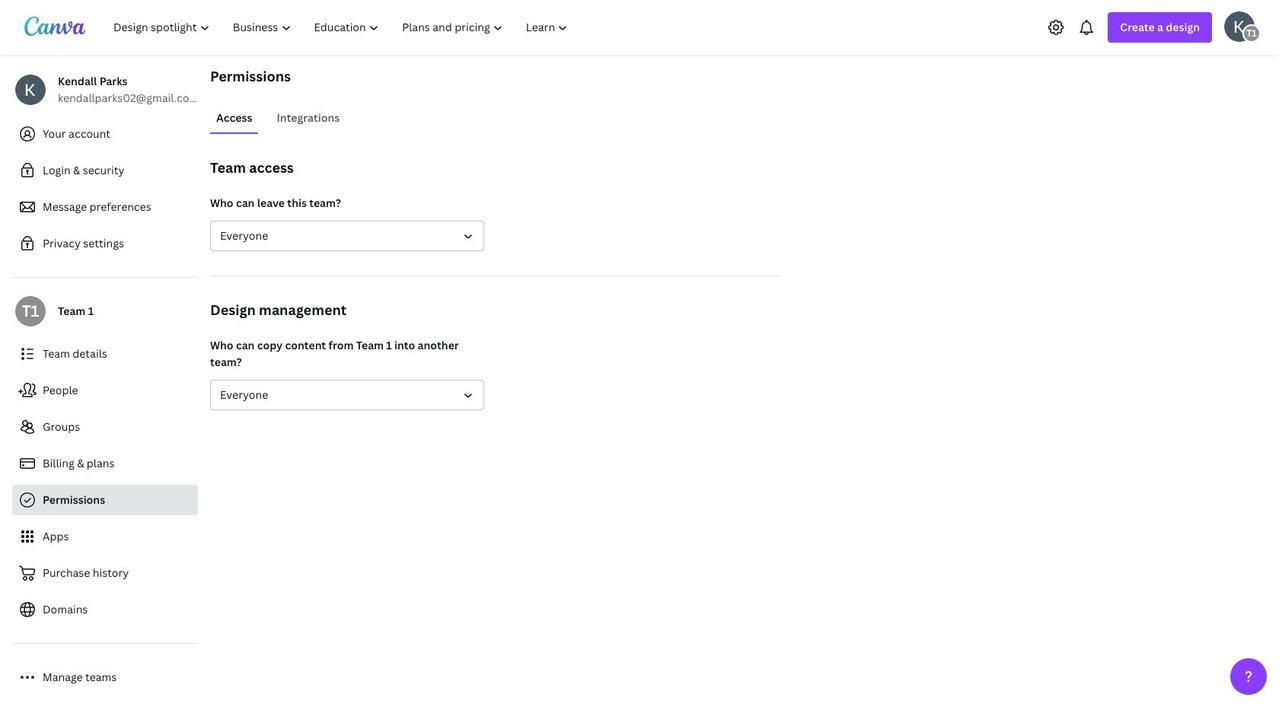 Task type: locate. For each thing, give the bounding box(es) containing it.
top level navigation element
[[104, 12, 581, 43]]

0 horizontal spatial team 1 image
[[15, 296, 46, 327]]

1 vertical spatial team 1 image
[[15, 296, 46, 327]]

team 1 element
[[1243, 24, 1261, 42], [15, 296, 46, 327]]

1 vertical spatial team 1 element
[[15, 296, 46, 327]]

team 1 image
[[1243, 24, 1261, 42], [15, 296, 46, 327]]

0 horizontal spatial team 1 element
[[15, 296, 46, 327]]

1 horizontal spatial team 1 element
[[1243, 24, 1261, 42]]

1 horizontal spatial team 1 image
[[1243, 24, 1261, 42]]

None button
[[210, 221, 484, 251], [210, 380, 484, 411], [210, 221, 484, 251], [210, 380, 484, 411]]

kendall parks image
[[1225, 11, 1255, 42]]



Task type: vqa. For each thing, say whether or not it's contained in the screenshot.
the Team 1 element
yes



Task type: describe. For each thing, give the bounding box(es) containing it.
0 vertical spatial team 1 element
[[1243, 24, 1261, 42]]

0 vertical spatial team 1 image
[[1243, 24, 1261, 42]]



